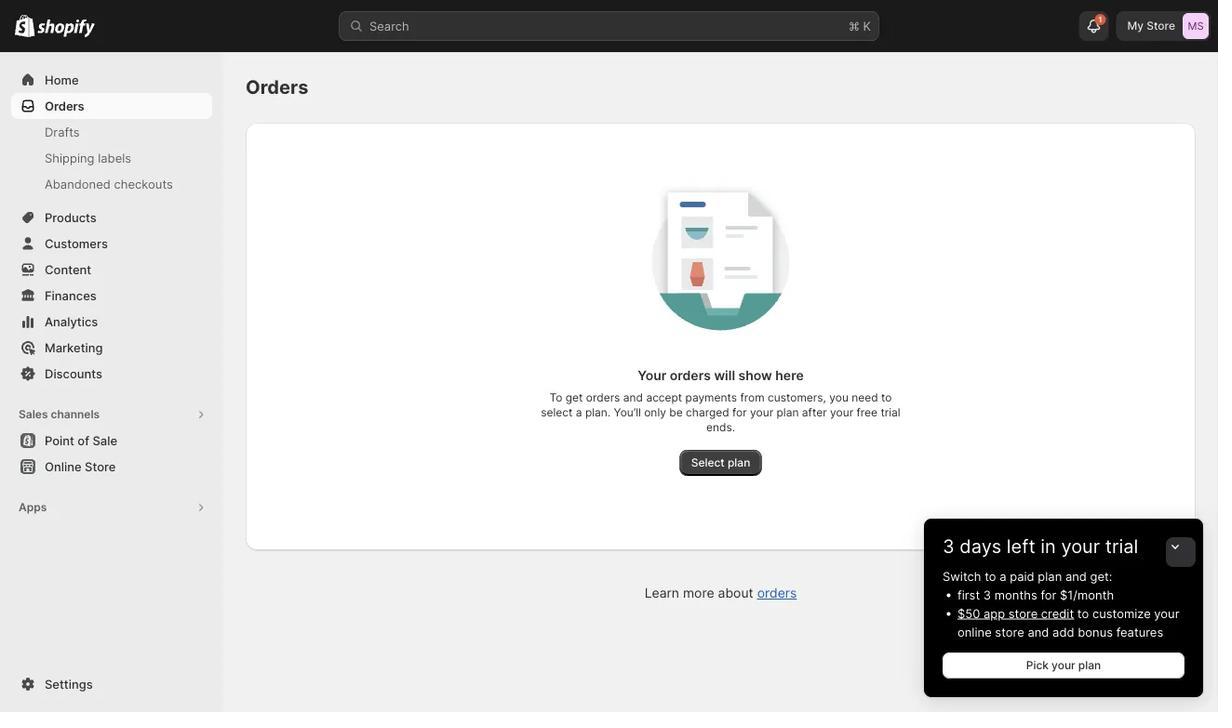 Task type: describe. For each thing, give the bounding box(es) containing it.
and for switch
[[1066, 570, 1087, 584]]

online store button
[[0, 454, 223, 480]]

pick your plan link
[[943, 653, 1185, 679]]

home
[[45, 73, 79, 87]]

online
[[45, 460, 82, 474]]

charged
[[686, 406, 729, 420]]

features
[[1116, 625, 1164, 640]]

learn
[[645, 586, 679, 602]]

select plan
[[691, 456, 750, 470]]

$50 app store credit
[[958, 607, 1074, 621]]

free
[[857, 406, 878, 420]]

products
[[45, 210, 97, 225]]

your orders will show here to get orders and accept payments from customers, you need to select a plan. you'll only be charged for your plan after your free trial ends.
[[541, 368, 901, 435]]

1 horizontal spatial orders
[[246, 76, 308, 99]]

0 horizontal spatial shopify image
[[15, 15, 35, 37]]

you
[[829, 391, 849, 405]]

need
[[852, 391, 878, 405]]

in
[[1041, 536, 1056, 558]]

1 vertical spatial to
[[985, 570, 996, 584]]

customers
[[45, 236, 108, 251]]

to inside your orders will show here to get orders and accept payments from customers, you need to select a plan. you'll only be charged for your plan after your free trial ends.
[[881, 391, 892, 405]]

shipping labels
[[45, 151, 131, 165]]

your
[[638, 368, 667, 384]]

only
[[644, 406, 666, 420]]

add
[[1053, 625, 1075, 640]]

for inside 3 days left in your trial element
[[1041, 588, 1057, 603]]

content link
[[11, 257, 212, 283]]

marketing link
[[11, 335, 212, 361]]

analytics
[[45, 315, 98, 329]]

accept
[[646, 391, 682, 405]]

to inside to customize your online store and add bonus features
[[1078, 607, 1089, 621]]

paid
[[1010, 570, 1035, 584]]

pick your plan
[[1026, 659, 1101, 673]]

learn more about orders
[[645, 586, 797, 602]]

about
[[718, 586, 754, 602]]

plan right select at the right bottom of the page
[[728, 456, 750, 470]]

checkouts
[[114, 177, 173, 191]]

your down from
[[750, 406, 774, 420]]

3 days left in your trial element
[[924, 568, 1203, 698]]

home link
[[11, 67, 212, 93]]

1 button
[[1079, 11, 1109, 41]]

online store link
[[11, 454, 212, 480]]

plan.
[[585, 406, 611, 420]]

finances link
[[11, 283, 212, 309]]

discounts
[[45, 367, 102, 381]]

get
[[566, 391, 583, 405]]

point of sale link
[[11, 428, 212, 454]]

credit
[[1041, 607, 1074, 621]]

$50 app store credit link
[[958, 607, 1074, 621]]

payments
[[686, 391, 737, 405]]

will
[[714, 368, 735, 384]]

store for online store
[[85, 460, 116, 474]]

drafts link
[[11, 119, 212, 145]]

store for my store
[[1147, 19, 1175, 33]]

select
[[541, 406, 573, 420]]

your down "you"
[[830, 406, 854, 420]]

sales channels button
[[11, 402, 212, 428]]

my store
[[1127, 19, 1175, 33]]

after
[[802, 406, 827, 420]]

discounts link
[[11, 361, 212, 387]]

online
[[958, 625, 992, 640]]

3 days left in your trial
[[943, 536, 1138, 558]]

3 days left in your trial button
[[924, 519, 1203, 558]]

0 vertical spatial store
[[1009, 607, 1038, 621]]

ends.
[[706, 421, 735, 435]]

1 vertical spatial a
[[1000, 570, 1007, 584]]

shipping
[[45, 151, 94, 165]]

select plan link
[[680, 450, 762, 476]]

for inside your orders will show here to get orders and accept payments from customers, you need to select a plan. you'll only be charged for your plan after your free trial ends.
[[732, 406, 747, 420]]

abandoned checkouts link
[[11, 171, 212, 197]]

your right pick
[[1052, 659, 1076, 673]]

select
[[691, 456, 725, 470]]

and for to
[[1028, 625, 1049, 640]]

customers,
[[768, 391, 826, 405]]

you'll
[[614, 406, 641, 420]]

⌘ k
[[849, 19, 871, 33]]

a inside your orders will show here to get orders and accept payments from customers, you need to select a plan. you'll only be charged for your plan after your free trial ends.
[[576, 406, 582, 420]]

marketing
[[45, 341, 103, 355]]

orders link
[[11, 93, 212, 119]]

⌘
[[849, 19, 860, 33]]

pick
[[1026, 659, 1049, 673]]



Task type: locate. For each thing, give the bounding box(es) containing it.
1 horizontal spatial and
[[1028, 625, 1049, 640]]

switch to a paid plan and get:
[[943, 570, 1112, 584]]

analytics link
[[11, 309, 212, 335]]

1 horizontal spatial orders
[[670, 368, 711, 384]]

plan down bonus
[[1078, 659, 1101, 673]]

plan
[[777, 406, 799, 420], [728, 456, 750, 470], [1038, 570, 1062, 584], [1078, 659, 1101, 673]]

and
[[623, 391, 643, 405], [1066, 570, 1087, 584], [1028, 625, 1049, 640]]

your right in
[[1061, 536, 1100, 558]]

shipping labels link
[[11, 145, 212, 171]]

for up the credit
[[1041, 588, 1057, 603]]

apps
[[19, 501, 47, 515]]

customers link
[[11, 231, 212, 257]]

3 right first
[[984, 588, 991, 603]]

0 horizontal spatial and
[[623, 391, 643, 405]]

plan inside your orders will show here to get orders and accept payments from customers, you need to select a plan. you'll only be charged for your plan after your free trial ends.
[[777, 406, 799, 420]]

1 horizontal spatial for
[[1041, 588, 1057, 603]]

0 horizontal spatial orders
[[586, 391, 620, 405]]

trial inside your orders will show here to get orders and accept payments from customers, you need to select a plan. you'll only be charged for your plan after your free trial ends.
[[881, 406, 901, 420]]

store right my
[[1147, 19, 1175, 33]]

to
[[881, 391, 892, 405], [985, 570, 996, 584], [1078, 607, 1089, 621]]

trial inside dropdown button
[[1105, 536, 1138, 558]]

a down get at the bottom of the page
[[576, 406, 582, 420]]

2 vertical spatial orders
[[757, 586, 797, 602]]

1 vertical spatial for
[[1041, 588, 1057, 603]]

and inside to customize your online store and add bonus features
[[1028, 625, 1049, 640]]

sale
[[92, 434, 117, 448]]

1 vertical spatial orders
[[586, 391, 620, 405]]

app
[[984, 607, 1005, 621]]

bonus
[[1078, 625, 1113, 640]]

online store
[[45, 460, 116, 474]]

2 vertical spatial to
[[1078, 607, 1089, 621]]

store inside to customize your online store and add bonus features
[[995, 625, 1024, 640]]

products link
[[11, 205, 212, 231]]

1 vertical spatial store
[[995, 625, 1024, 640]]

1
[[1099, 15, 1102, 24]]

$50
[[958, 607, 980, 621]]

2 horizontal spatial and
[[1066, 570, 1087, 584]]

abandoned
[[45, 177, 111, 191]]

0 vertical spatial to
[[881, 391, 892, 405]]

to customize your online store and add bonus features
[[958, 607, 1180, 640]]

1 vertical spatial and
[[1066, 570, 1087, 584]]

labels
[[98, 151, 131, 165]]

0 horizontal spatial orders
[[45, 99, 84, 113]]

$1/month
[[1060, 588, 1114, 603]]

sales
[[19, 408, 48, 422]]

1 vertical spatial 3
[[984, 588, 991, 603]]

for down from
[[732, 406, 747, 420]]

1 horizontal spatial trial
[[1105, 536, 1138, 558]]

to down $1/month at the right bottom of the page
[[1078, 607, 1089, 621]]

point of sale button
[[0, 428, 223, 454]]

first 3 months for $1/month
[[958, 588, 1114, 603]]

and inside your orders will show here to get orders and accept payments from customers, you need to select a plan. you'll only be charged for your plan after your free trial ends.
[[623, 391, 643, 405]]

to right "need"
[[881, 391, 892, 405]]

my store image
[[1183, 13, 1209, 39]]

settings
[[45, 678, 93, 692]]

drafts
[[45, 125, 80, 139]]

0 horizontal spatial for
[[732, 406, 747, 420]]

my
[[1127, 19, 1144, 33]]

0 vertical spatial a
[[576, 406, 582, 420]]

show
[[738, 368, 772, 384]]

months
[[995, 588, 1037, 603]]

1 horizontal spatial to
[[985, 570, 996, 584]]

finances
[[45, 289, 97, 303]]

0 horizontal spatial 3
[[943, 536, 955, 558]]

point
[[45, 434, 74, 448]]

1 horizontal spatial 3
[[984, 588, 991, 603]]

your
[[750, 406, 774, 420], [830, 406, 854, 420], [1061, 536, 1100, 558], [1154, 607, 1180, 621], [1052, 659, 1076, 673]]

switch
[[943, 570, 981, 584]]

search
[[369, 19, 409, 33]]

your inside dropdown button
[[1061, 536, 1100, 558]]

your up features
[[1154, 607, 1180, 621]]

trial up get:
[[1105, 536, 1138, 558]]

0 horizontal spatial trial
[[881, 406, 901, 420]]

0 vertical spatial store
[[1147, 19, 1175, 33]]

here
[[776, 368, 804, 384]]

0 vertical spatial orders
[[670, 368, 711, 384]]

get:
[[1090, 570, 1112, 584]]

0 horizontal spatial a
[[576, 406, 582, 420]]

k
[[863, 19, 871, 33]]

of
[[78, 434, 89, 448]]

0 horizontal spatial to
[[881, 391, 892, 405]]

plan up first 3 months for $1/month
[[1038, 570, 1062, 584]]

store inside 'button'
[[85, 460, 116, 474]]

2 horizontal spatial to
[[1078, 607, 1089, 621]]

orders up plan.
[[586, 391, 620, 405]]

1 vertical spatial store
[[85, 460, 116, 474]]

0 vertical spatial and
[[623, 391, 643, 405]]

2 horizontal spatial orders
[[757, 586, 797, 602]]

orders up payments
[[670, 368, 711, 384]]

plan down the customers,
[[777, 406, 799, 420]]

store
[[1009, 607, 1038, 621], [995, 625, 1024, 640]]

left
[[1007, 536, 1036, 558]]

orders
[[246, 76, 308, 99], [45, 99, 84, 113]]

settings link
[[11, 672, 212, 698]]

0 vertical spatial for
[[732, 406, 747, 420]]

and up you'll
[[623, 391, 643, 405]]

trial right free
[[881, 406, 901, 420]]

orders right about
[[757, 586, 797, 602]]

3 inside dropdown button
[[943, 536, 955, 558]]

your inside to customize your online store and add bonus features
[[1154, 607, 1180, 621]]

and left add
[[1028, 625, 1049, 640]]

days
[[960, 536, 1002, 558]]

a
[[576, 406, 582, 420], [1000, 570, 1007, 584]]

apps button
[[11, 495, 212, 521]]

1 horizontal spatial a
[[1000, 570, 1007, 584]]

shopify image
[[15, 15, 35, 37], [37, 19, 95, 38]]

0 horizontal spatial store
[[85, 460, 116, 474]]

to right switch
[[985, 570, 996, 584]]

store
[[1147, 19, 1175, 33], [85, 460, 116, 474]]

1 vertical spatial trial
[[1105, 536, 1138, 558]]

3
[[943, 536, 955, 558], [984, 588, 991, 603]]

1 horizontal spatial shopify image
[[37, 19, 95, 38]]

point of sale
[[45, 434, 117, 448]]

a left paid
[[1000, 570, 1007, 584]]

store down $50 app store credit
[[995, 625, 1024, 640]]

1 horizontal spatial store
[[1147, 19, 1175, 33]]

content
[[45, 262, 91, 277]]

store down sale
[[85, 460, 116, 474]]

and up $1/month at the right bottom of the page
[[1066, 570, 1087, 584]]

channels
[[51, 408, 100, 422]]

be
[[669, 406, 683, 420]]

0 vertical spatial trial
[[881, 406, 901, 420]]

customize
[[1093, 607, 1151, 621]]

orders link
[[757, 586, 797, 602]]

store down the months
[[1009, 607, 1038, 621]]

orders
[[670, 368, 711, 384], [586, 391, 620, 405], [757, 586, 797, 602]]

first
[[958, 588, 980, 603]]

abandoned checkouts
[[45, 177, 173, 191]]

3 left days
[[943, 536, 955, 558]]

from
[[740, 391, 765, 405]]

sales channels
[[19, 408, 100, 422]]

2 vertical spatial and
[[1028, 625, 1049, 640]]

to
[[550, 391, 562, 405]]

more
[[683, 586, 714, 602]]

0 vertical spatial 3
[[943, 536, 955, 558]]



Task type: vqa. For each thing, say whether or not it's contained in the screenshot.
bottom description
no



